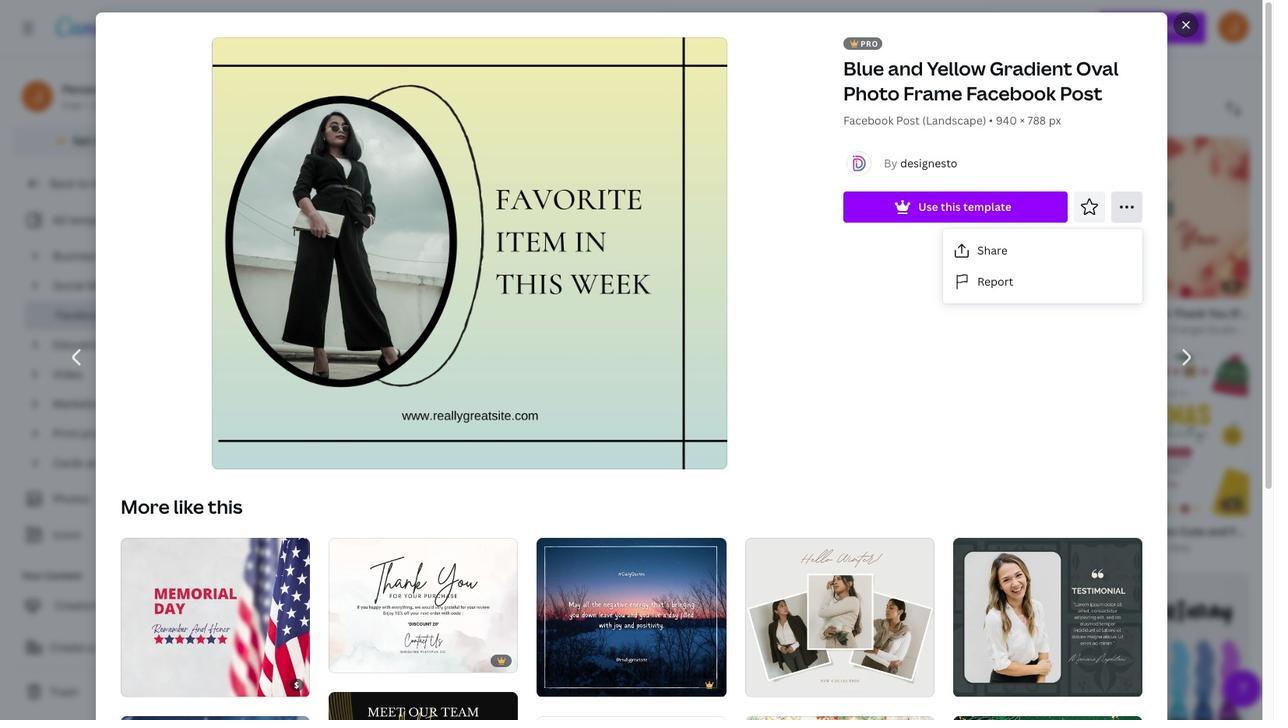 Task type: describe. For each thing, give the bounding box(es) containing it.
940 inside 940 x 788 px (landscape) button
[[348, 69, 369, 84]]

colorful doodle community event announcement facebook post image
[[426, 137, 618, 298]]

(landscape) inside blue and yellow gradient oval photo frame facebook post facebook post (landscape) • 940 × 788 px
[[923, 113, 987, 128]]

photos
[[53, 492, 90, 507]]

(facebook
[[926, 524, 981, 539]]

thank
[[1174, 306, 1206, 321]]

pink birthday party invitation facebook post link
[[668, 305, 904, 323]]

0 vertical spatial •
[[85, 99, 89, 112]]

colorful creative happy birthday greeting facebook post image
[[1058, 574, 1250, 721]]

get canva pro button
[[12, 126, 203, 156]]

color button
[[818, 62, 885, 93]]

facebook post by tanya leclair - so swell studio link
[[457, 323, 676, 338]]

modern christmas greetings facebook post image
[[745, 717, 935, 721]]

post inside birthday (facebook post) facebook post by lelevien's team
[[924, 542, 944, 555]]

party
[[742, 306, 770, 321]]

home
[[91, 176, 123, 191]]

top level navigation element
[[137, 12, 626, 44]]

birthday inside "pink birthday party invitation facebook post facebook post by yganko"
[[693, 306, 739, 321]]

940 x 788 px (landscape)
[[348, 69, 480, 84]]

color
[[828, 69, 857, 84]]

all templates link
[[22, 206, 182, 235]]

clear
[[899, 69, 927, 84]]

print products
[[53, 426, 129, 441]]

lelevien's
[[960, 542, 1004, 555]]

get
[[73, 133, 92, 148]]

team inside the orange modern thank you (faceboo facebook post by triangle studio team
[[1240, 323, 1264, 337]]

business link
[[47, 242, 182, 271]]

1 vertical spatial canva
[[538, 542, 566, 555]]

studio inside the orange modern thank you (faceboo facebook post by triangle studio team
[[1208, 323, 1238, 337]]

purple happy birthday facebook post
[[878, 306, 1079, 321]]

so
[[606, 323, 618, 337]]

$
[[294, 680, 299, 691]]

leclair
[[567, 323, 598, 337]]

facebook posts
[[56, 308, 138, 323]]

invitation
[[773, 306, 824, 321]]

content
[[45, 570, 82, 583]]

you inside the orange modern thank you (faceboo facebook post by triangle studio team
[[1209, 306, 1229, 321]]

by designesto
[[884, 156, 958, 171]]

orange modern thank you (faceboo link
[[1089, 305, 1275, 323]]

get canva pro
[[73, 133, 148, 148]]

social media
[[53, 278, 119, 293]]

all for all templates
[[53, 213, 67, 228]]

create a team
[[50, 641, 123, 655]]

pink birthday party invitation facebook post facebook post by yganko
[[668, 306, 904, 337]]

frame for blue and yellow gradient oval photo frame facebook post facebook post by designesto
[[443, 523, 476, 538]]

pink
[[668, 306, 691, 321]]

red, white and blue american flag thank you veterans day facebook post image
[[120, 717, 310, 721]]

your
[[22, 570, 43, 583]]

facebook post by peach studio's images link
[[668, 541, 849, 556]]

happy
[[916, 306, 951, 321]]

oval for blue and yellow gradient oval photo frame facebook post facebook post by designesto
[[382, 523, 406, 538]]

yellow for blue and yellow gradient oval photo frame facebook post facebook post (landscape) • 940 × 788 px
[[927, 55, 986, 81]]

and for cards and invitations
[[86, 456, 106, 471]]

pro
[[861, 38, 878, 49]]

blue pink modern happy birthday (facebook post) image
[[637, 574, 829, 721]]

nisq
[[1170, 542, 1191, 555]]

(faceboo
[[1231, 306, 1275, 321]]

a for blank
[[272, 229, 278, 243]]

creative
[[568, 542, 606, 555]]

trash
[[50, 685, 78, 700]]

theme
[[594, 69, 630, 84]]

icons link
[[22, 521, 182, 550]]

orange modern thank you (faceboo facebook post by triangle studio team
[[1089, 306, 1275, 337]]

facebook post by triangle studio team link
[[1089, 323, 1264, 338]]

create for create a team
[[50, 641, 85, 655]]

blue and orange frame daily quotes facebook post image
[[537, 538, 726, 697]]

frame for blue and yellow gradient oval photo frame facebook post facebook post (landscape) • 940 × 788 px
[[904, 80, 963, 106]]

post inside the orange modern thank you (faceboo facebook post by triangle studio team
[[1134, 323, 1155, 337]]

create for create a blank facebook post
[[234, 229, 269, 243]]

this inside button
[[941, 199, 961, 214]]

team inside birthday (facebook post) facebook post by lelevien's team
[[1006, 542, 1030, 555]]

post inside "pink birthday party invitation facebook post facebook post by yganko"
[[713, 323, 733, 337]]

print products link
[[47, 419, 182, 449]]

video link
[[47, 360, 182, 390]]

business
[[53, 249, 99, 263]]

940 inside blue and yellow gradient oval photo frame facebook post facebook post (landscape) • 940 × 788 px
[[996, 113, 1017, 128]]

photos link
[[22, 485, 182, 514]]

brown wood texture attention facebook post image
[[426, 574, 618, 721]]

triangle
[[1170, 323, 1206, 337]]

by inside "pink birthday party invitation facebook post facebook post by yganko"
[[735, 323, 747, 337]]

facebook post by lelevien's team link
[[878, 541, 1030, 556]]

feature button
[[664, 62, 742, 93]]

template
[[964, 199, 1012, 214]]

cards and invitations
[[53, 456, 164, 471]]

modern
[[1130, 306, 1172, 321]]

creators
[[55, 598, 100, 613]]

pro
[[130, 133, 148, 148]]

designesto inside blue and yellow gradient oval photo frame facebook post facebook post by designesto
[[327, 540, 377, 554]]

facebook post by peach studio's images
[[668, 542, 849, 555]]

facebook post by nisq link
[[1089, 541, 1250, 556]]

create a blank facebook post element
[[215, 137, 407, 298]]

cards
[[53, 456, 84, 471]]

facebook inside the orange modern thank you (faceboo facebook post by triangle studio team
[[1089, 323, 1132, 337]]

minimalist simple thank card image
[[537, 717, 726, 721]]

blue and yellow gradient oval photo frame facebook post facebook post by designesto
[[246, 523, 556, 554]]

by inside blue and yellow gradient oval photo frame facebook post facebook post by designesto
[[314, 540, 325, 554]]

post inside "purple happy birthday facebook post" link
[[1056, 306, 1079, 321]]

facebook post by canva creative studio
[[457, 542, 638, 555]]

facebook inside birthday (facebook post) facebook post by lelevien's team
[[878, 542, 921, 555]]

yganko
[[749, 323, 781, 337]]

oval for blue and yellow gradient oval photo frame facebook post facebook post (landscape) • 940 × 788 px
[[1076, 55, 1119, 81]]

post)
[[984, 524, 1011, 539]]

x
[[372, 69, 377, 84]]

0 horizontal spatial you
[[103, 598, 122, 613]]

facebook post by nisq
[[1089, 542, 1191, 555]]

-
[[600, 323, 604, 337]]

templates for 161,117 templates
[[256, 101, 309, 116]]

blue and yellow gradient oval photo frame facebook post link
[[246, 523, 556, 540]]

photo for blue and yellow gradient oval photo frame facebook post facebook post by designesto
[[409, 523, 441, 538]]

images
[[817, 542, 849, 555]]

px inside blue and yellow gradient oval photo frame facebook post facebook post (landscape) • 940 × 788 px
[[1049, 113, 1061, 128]]

blue for blue and yellow gradient oval photo frame facebook post facebook post (landscape) • 940 × 788 px
[[844, 55, 884, 81]]

2 birthday from the left
[[953, 306, 1000, 321]]

clear all (1) button
[[891, 62, 966, 93]]

brown and cream winter fashion photo collage facebook post image
[[745, 538, 935, 697]]

products
[[81, 426, 129, 441]]

a for team
[[88, 641, 94, 655]]

create a blank facebook post link
[[215, 137, 407, 298]]

use
[[918, 199, 938, 214]]

posts
[[109, 308, 138, 323]]

by
[[884, 156, 898, 171]]

social media link
[[47, 271, 182, 301]]



Task type: locate. For each thing, give the bounding box(es) containing it.
free
[[62, 99, 82, 112]]

frame
[[904, 80, 963, 106], [443, 523, 476, 538]]

1 horizontal spatial you
[[1209, 306, 1229, 321]]

photo for blue and yellow gradient oval photo frame facebook post facebook post (landscape) • 940 × 788 px
[[844, 80, 900, 106]]

0 horizontal spatial designesto
[[327, 540, 377, 554]]

retro trendy testimonial facebook post image
[[953, 538, 1143, 697]]

788 right x
[[380, 69, 399, 84]]

a
[[272, 229, 278, 243], [88, 641, 94, 655]]

• left ×
[[989, 113, 993, 128]]

(1)
[[945, 69, 958, 84]]

1 horizontal spatial frame
[[904, 80, 963, 106]]

post
[[880, 306, 904, 321], [1056, 306, 1079, 321]]

0 vertical spatial 940
[[348, 69, 369, 84]]

purple
[[878, 306, 913, 321]]

1 horizontal spatial px
[[1049, 113, 1061, 128]]

0 horizontal spatial frame
[[443, 523, 476, 538]]

0 horizontal spatial this
[[208, 494, 242, 520]]

blue for blue and yellow gradient oval photo frame facebook post facebook post by designesto
[[246, 523, 270, 538]]

templates down the filters
[[256, 101, 309, 116]]

personal
[[62, 82, 109, 97]]

1 horizontal spatial designesto
[[900, 156, 958, 171]]

0 horizontal spatial birthday
[[693, 306, 739, 321]]

1 vertical spatial oval
[[382, 523, 406, 538]]

purple happy birthday facebook post link
[[878, 305, 1079, 323]]

oval inside blue and yellow gradient oval photo frame facebook post facebook post (landscape) • 940 × 788 px
[[1076, 55, 1119, 81]]

1 vertical spatial 940
[[996, 113, 1017, 128]]

0 vertical spatial px
[[401, 69, 414, 84]]

1 vertical spatial •
[[989, 113, 993, 128]]

white gold modern elegant happy retirement greeting facebook post image
[[637, 356, 829, 516]]

0 horizontal spatial oval
[[382, 523, 406, 538]]

788 inside button
[[380, 69, 399, 84]]

0 vertical spatial create
[[234, 229, 269, 243]]

templates down back to home
[[69, 213, 122, 228]]

photo inside blue and yellow gradient oval photo frame facebook post facebook post (landscape) • 940 × 788 px
[[844, 80, 900, 106]]

1 horizontal spatial (landscape)
[[923, 113, 987, 128]]

this right use on the top right of the page
[[941, 199, 961, 214]]

1 vertical spatial frame
[[443, 523, 476, 538]]

1 vertical spatial gradient
[[333, 523, 379, 538]]

×
[[1020, 113, 1025, 128]]

0 horizontal spatial gradient
[[333, 523, 379, 538]]

1 vertical spatial this
[[208, 494, 242, 520]]

peach
[[749, 542, 776, 555]]

0 horizontal spatial •
[[85, 99, 89, 112]]

1 horizontal spatial canva
[[538, 542, 566, 555]]

0 horizontal spatial a
[[88, 641, 94, 655]]

swell
[[620, 323, 644, 337]]

1 vertical spatial photo
[[409, 523, 441, 538]]

studio down pink
[[646, 323, 676, 337]]

1 horizontal spatial and
[[273, 523, 293, 538]]

1 horizontal spatial blue
[[844, 55, 884, 81]]

0 vertical spatial a
[[272, 229, 278, 243]]

1 vertical spatial a
[[88, 641, 94, 655]]

share
[[978, 243, 1008, 258]]

oval inside blue and yellow gradient oval photo frame facebook post facebook post by designesto
[[382, 523, 406, 538]]

templates
[[256, 101, 309, 116], [69, 213, 122, 228]]

this
[[941, 199, 961, 214], [208, 494, 242, 520]]

studio right creative
[[608, 542, 638, 555]]

940 left x
[[348, 69, 369, 84]]

studio's
[[779, 542, 815, 555]]

px right x
[[401, 69, 414, 84]]

1 vertical spatial designesto
[[327, 540, 377, 554]]

1 horizontal spatial •
[[989, 113, 993, 128]]

1 birthday from the left
[[693, 306, 739, 321]]

canva left pro
[[95, 133, 128, 148]]

oval
[[1076, 55, 1119, 81], [382, 523, 406, 538]]

you right "thank"
[[1209, 306, 1229, 321]]

canva inside button
[[95, 133, 128, 148]]

create a team button
[[12, 633, 203, 664]]

green minimalist thank you for your purchase card image
[[329, 538, 518, 673]]

1 horizontal spatial photo
[[844, 80, 900, 106]]

0 horizontal spatial blue
[[246, 523, 270, 538]]

and left all
[[888, 55, 923, 81]]

0 horizontal spatial px
[[401, 69, 414, 84]]

1 horizontal spatial birthday
[[953, 306, 1000, 321]]

0 horizontal spatial all
[[53, 213, 67, 228]]

gradient up facebook post by designesto link
[[333, 523, 379, 538]]

tanya
[[538, 323, 564, 337]]

white modern memorial day (facebook post) image
[[120, 538, 310, 697]]

yellow and blue minimalist monotone economy civil society sdg facebook post image
[[426, 356, 618, 516]]

0 vertical spatial canva
[[95, 133, 128, 148]]

1 vertical spatial 788
[[1028, 113, 1046, 128]]

1 horizontal spatial 788
[[1028, 113, 1046, 128]]

free •
[[62, 99, 89, 112]]

blank
[[281, 229, 309, 243]]

by inside the orange modern thank you (faceboo facebook post by triangle studio team
[[1157, 323, 1168, 337]]

purple happy birthday facebook post image
[[847, 137, 1039, 298]]

1 horizontal spatial a
[[272, 229, 278, 243]]

None search field
[[664, 12, 994, 44]]

1
[[309, 70, 315, 83]]

a left blank
[[272, 229, 278, 243]]

yellow for blue and yellow gradient oval photo frame facebook post facebook post by designesto
[[296, 523, 330, 538]]

and inside blue and yellow gradient oval photo frame facebook post facebook post (landscape) • 940 × 788 px
[[888, 55, 923, 81]]

education link
[[47, 330, 182, 360]]

your content
[[22, 570, 82, 583]]

1 horizontal spatial yellow
[[927, 55, 986, 81]]

1 horizontal spatial this
[[941, 199, 961, 214]]

birthday
[[693, 306, 739, 321], [953, 306, 1000, 321]]

style
[[524, 69, 551, 84]]

print
[[53, 426, 79, 441]]

788 right ×
[[1028, 113, 1046, 128]]

blue minimalist birthday facebook post image
[[847, 574, 1039, 721]]

1 horizontal spatial create
[[234, 229, 269, 243]]

all left the filters
[[246, 69, 260, 84]]

theme button
[[585, 62, 658, 93]]

style button
[[515, 62, 579, 93]]

to
[[78, 176, 89, 191]]

designesto
[[900, 156, 958, 171], [327, 540, 377, 554]]

and inside blue and yellow gradient oval photo frame facebook post facebook post by designesto
[[273, 523, 293, 538]]

1 horizontal spatial team
[[1240, 323, 1264, 337]]

2 vertical spatial and
[[273, 523, 293, 538]]

all for all filters
[[246, 69, 260, 84]]

marketing link
[[47, 390, 182, 419]]

frame inside blue and yellow gradient oval photo frame facebook post facebook post by designesto
[[443, 523, 476, 538]]

1 vertical spatial all
[[53, 213, 67, 228]]

canva left creative
[[538, 542, 566, 555]]

gradient up ×
[[990, 55, 1073, 81]]

gradient for blue and yellow gradient oval photo frame facebook post facebook post by designesto
[[333, 523, 379, 538]]

0 vertical spatial frame
[[904, 80, 963, 106]]

this right like
[[208, 494, 242, 520]]

2 horizontal spatial studio
[[1208, 323, 1238, 337]]

and up facebook post by designesto link
[[273, 523, 293, 538]]

0 vertical spatial oval
[[1076, 55, 1119, 81]]

0 horizontal spatial photo
[[409, 523, 441, 538]]

px
[[401, 69, 414, 84], [1049, 113, 1061, 128]]

blue down pro
[[844, 55, 884, 81]]

(landscape) right x
[[416, 69, 480, 84]]

1 vertical spatial and
[[86, 456, 106, 471]]

cards and invitations link
[[47, 449, 182, 478]]

creators you follow
[[55, 598, 159, 613]]

2 horizontal spatial and
[[888, 55, 923, 81]]

templates for all templates
[[69, 213, 122, 228]]

designesto link
[[900, 156, 958, 171]]

report button
[[944, 267, 1143, 298]]

gradient inside blue and yellow gradient oval photo frame facebook post facebook post by designesto
[[333, 523, 379, 538]]

create left blank
[[234, 229, 269, 243]]

0 horizontal spatial canva
[[95, 133, 128, 148]]

0 horizontal spatial create
[[50, 641, 85, 655]]

green simple christmas night party promotion facebook post image
[[953, 717, 1143, 721]]

like
[[173, 494, 204, 520]]

0 vertical spatial photo
[[844, 80, 900, 106]]

0 vertical spatial templates
[[256, 101, 309, 116]]

940
[[348, 69, 369, 84], [996, 113, 1017, 128]]

1 horizontal spatial studio
[[646, 323, 676, 337]]

orange modern thank you (facebook post) image
[[1058, 137, 1250, 298]]

gradient for blue and yellow gradient oval photo frame facebook post facebook post (landscape) • 940 × 788 px
[[990, 55, 1073, 81]]

photo inside blue and yellow gradient oval photo frame facebook post facebook post by designesto
[[409, 523, 441, 538]]

1 vertical spatial yellow
[[296, 523, 330, 538]]

1 horizontal spatial gradient
[[990, 55, 1073, 81]]

0 horizontal spatial yellow
[[296, 523, 330, 538]]

•
[[85, 99, 89, 112], [989, 113, 993, 128]]

0 horizontal spatial team
[[1006, 542, 1030, 555]]

0 vertical spatial gradient
[[990, 55, 1073, 81]]

0 horizontal spatial and
[[86, 456, 106, 471]]

facebook post by tanya leclair - so swell studio
[[457, 323, 676, 337]]

1 horizontal spatial post
[[1056, 306, 1079, 321]]

more like this
[[120, 494, 242, 520]]

• inside blue and yellow gradient oval photo frame facebook post facebook post (landscape) • 940 × 788 px
[[989, 113, 993, 128]]

marketing
[[53, 397, 105, 411]]

post down report button on the right top of page
[[1056, 306, 1079, 321]]

blue and yellow gradient oval photo frame facebook post image
[[212, 37, 729, 471], [215, 354, 407, 515]]

0 vertical spatial and
[[888, 55, 923, 81]]

post left happy
[[880, 306, 904, 321]]

team down the (faceboo
[[1240, 323, 1264, 337]]

0 vertical spatial designesto
[[900, 156, 958, 171]]

invitations
[[109, 456, 164, 471]]

and for blue and yellow gradient oval photo frame facebook post facebook post (landscape) • 940 × 788 px
[[888, 55, 923, 81]]

0 vertical spatial team
[[1240, 323, 1264, 337]]

create inside button
[[50, 641, 85, 655]]

use this template
[[918, 199, 1012, 214]]

and inside cards and invitations link
[[86, 456, 106, 471]]

0 horizontal spatial 940
[[348, 69, 369, 84]]

a inside button
[[88, 641, 94, 655]]

yellow inside blue and yellow gradient oval photo frame facebook post facebook post (landscape) • 940 × 788 px
[[927, 55, 986, 81]]

1 vertical spatial templates
[[69, 213, 122, 228]]

facebook post by yganko link
[[668, 323, 829, 338]]

0 horizontal spatial 788
[[380, 69, 399, 84]]

blue inside blue and yellow gradient oval photo frame facebook post facebook post by designesto
[[246, 523, 270, 538]]

940 left ×
[[996, 113, 1017, 128]]

by inside birthday (facebook post) facebook post by lelevien's team
[[946, 542, 957, 555]]

blue up facebook post by designesto link
[[246, 523, 270, 538]]

0 horizontal spatial post
[[880, 306, 904, 321]]

post inside "pink birthday party invitation facebook post facebook post by yganko"
[[880, 306, 904, 321]]

team
[[96, 641, 123, 655]]

pink birthday party invitation facebook post image
[[637, 137, 829, 298]]

blue inside blue and yellow gradient oval photo frame facebook post facebook post (landscape) • 940 × 788 px
[[844, 55, 884, 81]]

161,117 templates
[[215, 101, 309, 116]]

0 vertical spatial (landscape)
[[416, 69, 480, 84]]

back to home
[[50, 176, 123, 191]]

blue
[[844, 55, 884, 81], [246, 523, 270, 538]]

1 vertical spatial (landscape)
[[923, 113, 987, 128]]

0 vertical spatial blue
[[844, 55, 884, 81]]

• right free
[[85, 99, 89, 112]]

a left team on the left bottom
[[88, 641, 94, 655]]

share button
[[944, 235, 1143, 267]]

0 vertical spatial all
[[246, 69, 260, 84]]

use this template button
[[844, 192, 1068, 223]]

788 inside blue and yellow gradient oval photo frame facebook post facebook post (landscape) • 940 × 788 px
[[1028, 113, 1046, 128]]

facebook post by designesto link
[[246, 540, 407, 555]]

create left team on the left bottom
[[50, 641, 85, 655]]

1 vertical spatial you
[[103, 598, 122, 613]]

photo up green minimalist thank you for your purchase card image
[[409, 523, 441, 538]]

940 x 788 px (landscape) button
[[339, 62, 508, 93]]

and right cards at the bottom of the page
[[86, 456, 106, 471]]

2 post from the left
[[1056, 306, 1079, 321]]

you left follow
[[103, 598, 122, 613]]

1 vertical spatial create
[[50, 641, 85, 655]]

1 horizontal spatial all
[[246, 69, 260, 84]]

white red green cute and fun christmas party facebook post image
[[1058, 356, 1250, 516]]

designesto right the by
[[900, 156, 958, 171]]

all
[[929, 69, 942, 84]]

birthday (facebook post) facebook post by lelevien's team
[[878, 524, 1030, 555]]

birthday up the facebook post by yganko link
[[693, 306, 739, 321]]

video
[[53, 367, 83, 382]]

0 horizontal spatial (landscape)
[[416, 69, 480, 84]]

back
[[50, 176, 75, 191]]

1 horizontal spatial oval
[[1076, 55, 1119, 81]]

all down the 'back'
[[53, 213, 67, 228]]

designesto down "blue and yellow gradient oval photo frame facebook post" link
[[327, 540, 377, 554]]

follow
[[125, 598, 159, 613]]

1 horizontal spatial 940
[[996, 113, 1017, 128]]

(landscape) down (1)
[[923, 113, 987, 128]]

yellow
[[927, 55, 986, 81], [296, 523, 330, 538]]

studio down the (faceboo
[[1208, 323, 1238, 337]]

feature
[[674, 69, 714, 84]]

and
[[888, 55, 923, 81], [86, 456, 106, 471], [273, 523, 293, 538]]

0 horizontal spatial templates
[[69, 213, 122, 228]]

clear all (1)
[[899, 69, 958, 84]]

0 horizontal spatial studio
[[608, 542, 638, 555]]

blue and red playful cartoon greeting happy tuesday facebook post image
[[215, 573, 407, 721]]

1 horizontal spatial templates
[[256, 101, 309, 116]]

back to home link
[[12, 168, 203, 199]]

(landscape) inside 940 x 788 px (landscape) button
[[416, 69, 480, 84]]

0 vertical spatial you
[[1209, 306, 1229, 321]]

photo down pro
[[844, 80, 900, 106]]

1 vertical spatial team
[[1006, 542, 1030, 555]]

0 vertical spatial yellow
[[927, 55, 986, 81]]

1 filter options selected element
[[303, 68, 321, 86]]

0 vertical spatial this
[[941, 199, 961, 214]]

1 vertical spatial blue
[[246, 523, 270, 538]]

px inside button
[[401, 69, 414, 84]]

0 vertical spatial 788
[[380, 69, 399, 84]]

px right ×
[[1049, 113, 1061, 128]]

frame inside blue and yellow gradient oval photo frame facebook post facebook post (landscape) • 940 × 788 px
[[904, 80, 963, 106]]

black and gold aesthetic meet our team members facebook post image
[[329, 693, 518, 721]]

trash link
[[12, 677, 203, 708]]

team down post)
[[1006, 542, 1030, 555]]

1 post from the left
[[880, 306, 904, 321]]

(landscape)
[[416, 69, 480, 84], [923, 113, 987, 128]]

birthday down report
[[953, 306, 1000, 321]]

team
[[1240, 323, 1264, 337], [1006, 542, 1030, 555]]

yellow inside blue and yellow gradient oval photo frame facebook post facebook post by designesto
[[296, 523, 330, 538]]

1 vertical spatial px
[[1049, 113, 1061, 128]]

and for blue and yellow gradient oval photo frame facebook post facebook post by designesto
[[273, 523, 293, 538]]

create
[[234, 229, 269, 243], [50, 641, 85, 655]]

gradient inside blue and yellow gradient oval photo frame facebook post facebook post (landscape) • 940 × 788 px
[[990, 55, 1073, 81]]



Task type: vqa. For each thing, say whether or not it's contained in the screenshot.
Filters on the left top
yes



